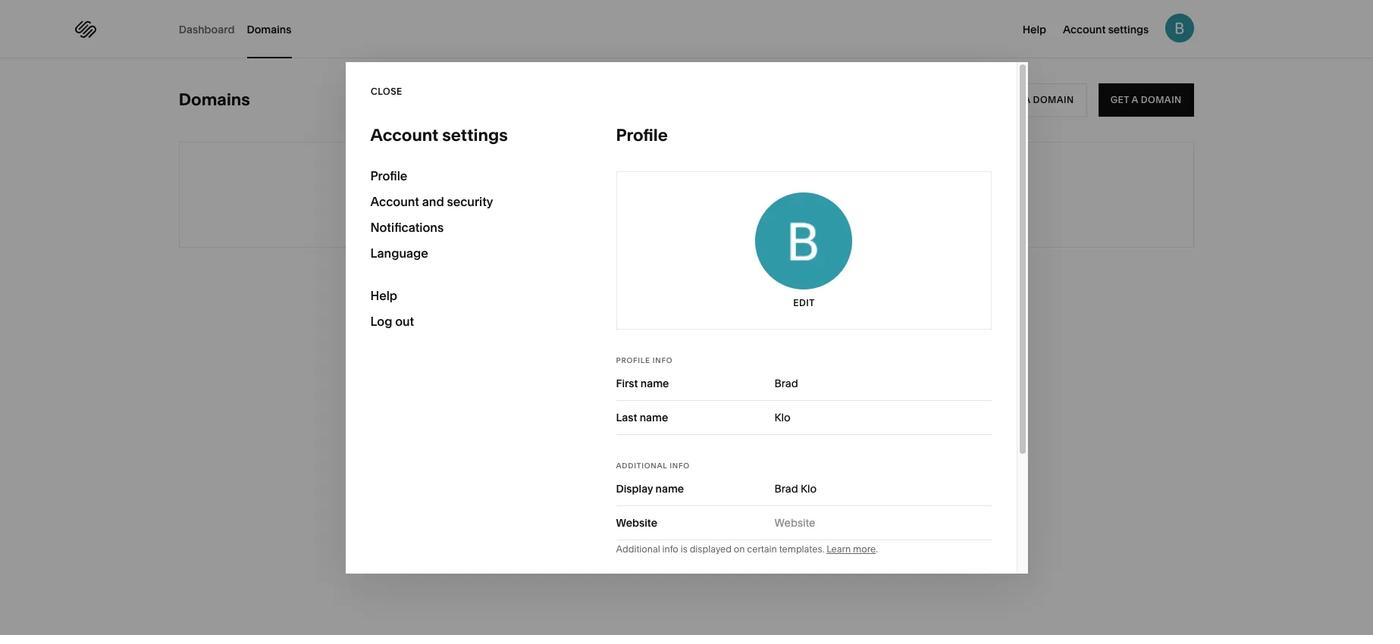 Task type: locate. For each thing, give the bounding box(es) containing it.
1 vertical spatial profile
[[370, 168, 407, 183]]

0 vertical spatial account
[[1063, 23, 1106, 36]]

first
[[616, 376, 638, 390]]

2 vertical spatial profile
[[616, 356, 650, 364]]

1 vertical spatial settings
[[442, 125, 508, 145]]

domain right get
[[1141, 94, 1182, 105]]

additional for additional info
[[616, 461, 667, 470]]

domain for get a domain
[[1141, 94, 1182, 105]]

log out
[[370, 314, 414, 329]]

log
[[370, 314, 392, 329]]

0 vertical spatial info
[[653, 356, 673, 364]]

learn
[[827, 543, 851, 555]]

learn more link
[[827, 543, 876, 555]]

profile
[[616, 125, 668, 145], [370, 168, 407, 183], [616, 356, 650, 364]]

1 horizontal spatial help
[[1023, 23, 1046, 36]]

a right get
[[1132, 94, 1139, 105]]

info
[[653, 356, 673, 364], [670, 461, 690, 470], [662, 543, 678, 555]]

log out link
[[370, 308, 566, 334]]

settings up get
[[1108, 23, 1149, 36]]

out
[[395, 314, 414, 329]]

help link
[[1023, 21, 1046, 36], [370, 282, 566, 308]]

domains right 'dashboard' on the top left of page
[[247, 22, 292, 36]]

2 vertical spatial name
[[655, 482, 684, 495]]

get a domain link
[[1099, 83, 1194, 117]]

0 horizontal spatial domain
[[1033, 94, 1074, 105]]

info up 'first name'
[[653, 356, 673, 364]]

1 domain from the left
[[1033, 94, 1074, 105]]

settings up profile 'link'
[[442, 125, 508, 145]]

account settings up profile 'link'
[[370, 125, 508, 145]]

0 horizontal spatial a
[[1023, 94, 1030, 105]]

close
[[370, 85, 402, 96]]

1 vertical spatial additional
[[616, 543, 660, 555]]

0 horizontal spatial help
[[370, 288, 397, 303]]

transfer a domain
[[971, 94, 1074, 105]]

account for help
[[1063, 23, 1106, 36]]

name down the "profile info"
[[641, 376, 669, 390]]

1 a from the left
[[1023, 94, 1030, 105]]

help link left account settings link
[[1023, 21, 1046, 36]]

0 horizontal spatial help link
[[370, 282, 566, 308]]

first name
[[616, 376, 669, 390]]

info left is
[[662, 543, 678, 555]]

domain
[[1033, 94, 1074, 105], [1141, 94, 1182, 105]]

info for first name
[[653, 356, 673, 364]]

name for display name
[[655, 482, 684, 495]]

2 a from the left
[[1132, 94, 1139, 105]]

account
[[1063, 23, 1106, 36], [370, 125, 439, 145], [370, 194, 419, 209]]

transfer
[[971, 94, 1021, 105]]

1 vertical spatial name
[[640, 411, 668, 424]]

notifications
[[370, 220, 444, 235]]

1 vertical spatial account
[[370, 125, 439, 145]]

2 domain from the left
[[1141, 94, 1182, 105]]

account settings
[[1063, 23, 1149, 36], [370, 125, 508, 145]]

name right last
[[640, 411, 668, 424]]

additional up "display"
[[616, 461, 667, 470]]

account for profile
[[370, 194, 419, 209]]

.
[[876, 543, 878, 555]]

name down additional info
[[655, 482, 684, 495]]

0 vertical spatial account settings
[[1063, 23, 1149, 36]]

0 vertical spatial name
[[641, 376, 669, 390]]

1 horizontal spatial domain
[[1141, 94, 1182, 105]]

and
[[422, 194, 444, 209]]

name
[[641, 376, 669, 390], [640, 411, 668, 424], [655, 482, 684, 495]]

0 vertical spatial profile
[[616, 125, 668, 145]]

domains
[[247, 22, 292, 36], [179, 89, 250, 110]]

account settings link
[[1063, 21, 1149, 36]]

last name
[[616, 411, 668, 424]]

1 additional from the top
[[616, 461, 667, 470]]

account and security link
[[370, 188, 566, 214]]

help up transfer a domain
[[1023, 23, 1046, 36]]

tab list
[[179, 0, 304, 58]]

help link down language link
[[370, 282, 566, 308]]

domain right transfer
[[1033, 94, 1074, 105]]

help up log
[[370, 288, 397, 303]]

help
[[1023, 23, 1046, 36], [370, 288, 397, 303]]

notifications link
[[370, 214, 566, 240]]

0 horizontal spatial account settings
[[370, 125, 508, 145]]

1 vertical spatial account settings
[[370, 125, 508, 145]]

account settings up get
[[1063, 23, 1149, 36]]

profile info
[[616, 356, 673, 364]]

1 horizontal spatial account settings
[[1063, 23, 1149, 36]]

0 vertical spatial help link
[[1023, 21, 1046, 36]]

certain
[[747, 543, 777, 555]]

edit button
[[793, 289, 815, 317]]

get a domain
[[1111, 94, 1182, 105]]

language
[[370, 245, 428, 260]]

1 vertical spatial info
[[670, 461, 690, 470]]

additional down website
[[616, 543, 660, 555]]

additional
[[616, 461, 667, 470], [616, 543, 660, 555]]

more
[[853, 543, 876, 555]]

last
[[616, 411, 637, 424]]

a right transfer
[[1023, 94, 1030, 105]]

info up display name
[[670, 461, 690, 470]]

domains down 'dashboard' on the top left of page
[[179, 89, 250, 110]]

settings
[[1108, 23, 1149, 36], [442, 125, 508, 145]]

1 horizontal spatial settings
[[1108, 23, 1149, 36]]

2 additional from the top
[[616, 543, 660, 555]]

1 horizontal spatial help link
[[1023, 21, 1046, 36]]

a for transfer
[[1023, 94, 1030, 105]]

1 horizontal spatial a
[[1132, 94, 1139, 105]]

0 vertical spatial domains
[[247, 22, 292, 36]]

1 vertical spatial help link
[[370, 282, 566, 308]]

0 horizontal spatial settings
[[442, 125, 508, 145]]

0 vertical spatial additional
[[616, 461, 667, 470]]

1 vertical spatial domains
[[179, 89, 250, 110]]

profile link
[[370, 163, 566, 188]]

a
[[1023, 94, 1030, 105], [1132, 94, 1139, 105]]

1 vertical spatial help
[[370, 288, 397, 303]]

0 vertical spatial help
[[1023, 23, 1046, 36]]

2 vertical spatial account
[[370, 194, 419, 209]]



Task type: describe. For each thing, give the bounding box(es) containing it.
get
[[1111, 94, 1130, 105]]

a for get
[[1132, 94, 1139, 105]]

additional info is displayed on certain templates. learn more .
[[616, 543, 878, 555]]

language link
[[370, 240, 566, 266]]

additional info
[[616, 461, 690, 470]]

tab list containing dashboard
[[179, 0, 304, 58]]

name for first name
[[641, 376, 669, 390]]

help link for log out
[[370, 282, 566, 308]]

display
[[616, 482, 653, 495]]

2 vertical spatial info
[[662, 543, 678, 555]]

help for account
[[1023, 23, 1046, 36]]

profile inside 'link'
[[370, 168, 407, 183]]

templates.
[[779, 543, 824, 555]]

website
[[616, 516, 657, 530]]

account and security
[[370, 194, 493, 209]]

is
[[681, 543, 688, 555]]

displayed
[[690, 543, 732, 555]]

dashboard
[[179, 22, 235, 36]]

display name
[[616, 482, 684, 495]]

transfer a domain link
[[958, 83, 1087, 117]]

help link for account settings
[[1023, 21, 1046, 36]]

additional for additional info is displayed on certain templates. learn more .
[[616, 543, 660, 555]]

security
[[447, 194, 493, 209]]

on
[[734, 543, 745, 555]]

name for last name
[[640, 411, 668, 424]]

0 vertical spatial settings
[[1108, 23, 1149, 36]]

help for log
[[370, 288, 397, 303]]

domains inside tab list
[[247, 22, 292, 36]]

domain for transfer a domain
[[1033, 94, 1074, 105]]

edit
[[793, 297, 815, 308]]

info for display name
[[670, 461, 690, 470]]

dashboard button
[[179, 0, 235, 58]]

domains button
[[247, 0, 292, 58]]

close button
[[370, 62, 402, 120]]



Task type: vqa. For each thing, say whether or not it's contained in the screenshot.
"domain" corresponding to Transfer a domain
yes



